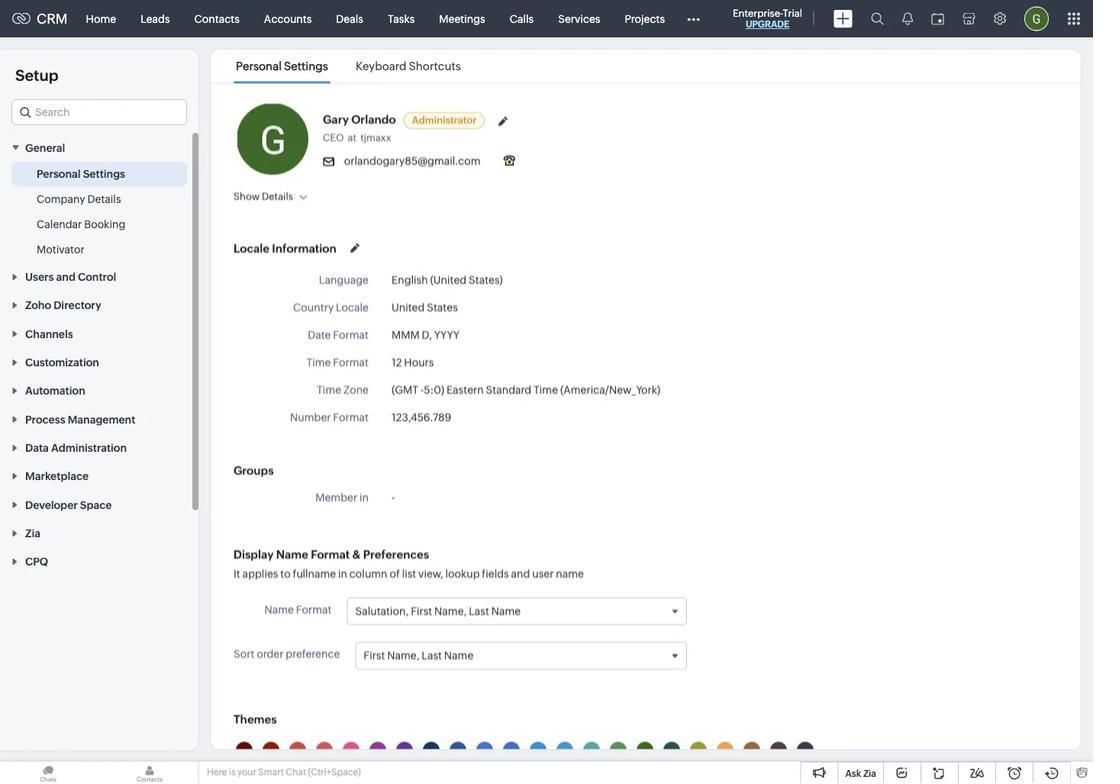 Task type: describe. For each thing, give the bounding box(es) containing it.
tasks
[[388, 13, 415, 25]]

your
[[238, 768, 257, 778]]

process
[[25, 414, 65, 426]]

show details
[[234, 191, 293, 202]]

cpq button
[[0, 547, 199, 576]]

format for number format
[[333, 411, 369, 424]]

0 horizontal spatial locale
[[234, 241, 270, 255]]

meetings
[[439, 13, 486, 25]]

to
[[281, 568, 291, 580]]

gary orlando
[[323, 112, 396, 126]]

contacts link
[[182, 0, 252, 37]]

1 vertical spatial zia
[[864, 769, 877, 779]]

marketplace button
[[0, 462, 199, 490]]

ask zia
[[846, 769, 877, 779]]

crm
[[37, 11, 68, 27]]

(united
[[430, 274, 467, 286]]

display
[[234, 548, 274, 561]]

tjmaxx link
[[361, 132, 395, 143]]

date
[[308, 329, 331, 341]]

is
[[229, 768, 236, 778]]

details for company details
[[87, 193, 121, 205]]

yyyy
[[435, 329, 460, 341]]

time right standard
[[534, 384, 558, 396]]

0 vertical spatial -
[[421, 384, 424, 396]]

eastern
[[447, 384, 484, 396]]

zone
[[344, 384, 369, 396]]

format for date format
[[333, 329, 369, 341]]

format for time format
[[333, 356, 369, 369]]

upgrade
[[746, 19, 790, 29]]

zoho directory
[[25, 299, 101, 312]]

information
[[272, 241, 337, 255]]

name down to
[[265, 604, 294, 616]]

lookup
[[446, 568, 480, 580]]

fields
[[482, 568, 509, 580]]

here
[[207, 768, 227, 778]]

developer space
[[25, 499, 112, 511]]

personal settings link for company details link
[[37, 166, 125, 181]]

name inside display name format & preferences it applies to fullname in column of list view, lookup fields and user name
[[276, 548, 309, 561]]

calls
[[510, 13, 534, 25]]

developer space button
[[0, 490, 199, 519]]

tjmaxx
[[361, 132, 391, 143]]

and inside display name format & preferences it applies to fullname in column of list view, lookup fields and user name
[[511, 568, 530, 580]]

cpq
[[25, 556, 48, 568]]

last inside salutation, first name, last name field
[[469, 605, 490, 618]]

shortcuts
[[409, 60, 461, 73]]

signals element
[[894, 0, 923, 37]]

accounts
[[264, 13, 312, 25]]

order
[[257, 648, 284, 661]]

automation button
[[0, 376, 199, 405]]

of
[[390, 568, 400, 580]]

personal settings inside list
[[236, 60, 328, 73]]

format inside display name format & preferences it applies to fullname in column of list view, lookup fields and user name
[[311, 548, 350, 561]]

home
[[86, 13, 116, 25]]

customization button
[[0, 348, 199, 376]]

states
[[427, 301, 458, 314]]

customization
[[25, 356, 99, 369]]

administration
[[51, 442, 127, 454]]

mmm d, yyyy
[[392, 329, 460, 341]]

english
[[392, 274, 428, 286]]

1 vertical spatial -
[[392, 491, 395, 503]]

ceo
[[323, 132, 344, 143]]

(ctrl+space)
[[308, 768, 361, 778]]

leads
[[141, 13, 170, 25]]

home link
[[74, 0, 128, 37]]

profile element
[[1016, 0, 1059, 37]]

keyboard shortcuts
[[356, 60, 461, 73]]

name, inside field
[[435, 605, 467, 618]]

general
[[25, 142, 65, 154]]

gary
[[323, 112, 349, 126]]

view,
[[419, 568, 444, 580]]

company details
[[37, 193, 121, 205]]

standard
[[486, 384, 532, 396]]

accounts link
[[252, 0, 324, 37]]

trial
[[783, 7, 803, 19]]

calendar image
[[932, 13, 945, 25]]

data administration button
[[0, 433, 199, 462]]

number
[[290, 411, 331, 424]]

ask
[[846, 769, 862, 779]]

calendar booking link
[[37, 216, 126, 232]]

and inside dropdown button
[[56, 271, 76, 283]]

users and control button
[[0, 262, 199, 291]]

personal inside list
[[236, 60, 282, 73]]

projects
[[625, 13, 665, 25]]

orlando
[[352, 112, 396, 126]]

fullname
[[293, 568, 336, 580]]

personal inside personal settings link
[[37, 168, 81, 180]]

list containing personal settings
[[222, 50, 475, 83]]

users
[[25, 271, 54, 283]]

create menu image
[[834, 10, 853, 28]]

time for time format
[[307, 356, 331, 369]]

channels button
[[0, 319, 199, 348]]

process management button
[[0, 405, 199, 433]]

5:0)
[[424, 384, 445, 396]]

users and control
[[25, 271, 116, 283]]

zia inside dropdown button
[[25, 528, 40, 540]]

first inside salutation, first name, last name field
[[411, 605, 433, 618]]

control
[[78, 271, 116, 283]]

settings inside general region
[[83, 168, 125, 180]]

display name format & preferences it applies to fullname in column of list view, lookup fields and user name
[[234, 548, 584, 580]]

process management
[[25, 414, 136, 426]]



Task type: vqa. For each thing, say whether or not it's contained in the screenshot.
Business Messaging on the left
no



Task type: locate. For each thing, give the bounding box(es) containing it.
meetings link
[[427, 0, 498, 37]]

general button
[[0, 133, 199, 161]]

services link
[[546, 0, 613, 37]]

1 vertical spatial name,
[[387, 650, 420, 662]]

format up "zone"
[[333, 356, 369, 369]]

settings down general dropdown button
[[83, 168, 125, 180]]

enterprise-trial upgrade
[[733, 7, 803, 29]]

format up time format
[[333, 329, 369, 341]]

1 vertical spatial first
[[364, 650, 385, 662]]

1 horizontal spatial in
[[360, 491, 369, 503]]

member in
[[316, 491, 369, 503]]

last
[[469, 605, 490, 618], [422, 650, 442, 662]]

first inside first name, last name field
[[364, 650, 385, 662]]

time down date
[[307, 356, 331, 369]]

0 vertical spatial personal settings
[[236, 60, 328, 73]]

details for show details
[[262, 191, 293, 202]]

format down fullname
[[296, 604, 332, 616]]

list
[[402, 568, 417, 580]]

details right show
[[262, 191, 293, 202]]

1 vertical spatial and
[[511, 568, 530, 580]]

1 horizontal spatial details
[[262, 191, 293, 202]]

d,
[[422, 329, 432, 341]]

management
[[68, 414, 136, 426]]

data administration
[[25, 442, 127, 454]]

details up booking
[[87, 193, 121, 205]]

format down "zone"
[[333, 411, 369, 424]]

0 vertical spatial personal settings link
[[234, 60, 331, 73]]

setup
[[15, 66, 58, 84]]

groups
[[234, 464, 274, 477]]

1 horizontal spatial -
[[421, 384, 424, 396]]

name, down lookup
[[435, 605, 467, 618]]

search element
[[862, 0, 894, 37]]

personal up company
[[37, 168, 81, 180]]

1 horizontal spatial personal settings
[[236, 60, 328, 73]]

signals image
[[903, 12, 914, 25]]

0 vertical spatial personal
[[236, 60, 282, 73]]

123,456.789
[[392, 411, 452, 424]]

0 horizontal spatial zia
[[25, 528, 40, 540]]

date format
[[308, 329, 369, 341]]

locale information
[[234, 241, 337, 255]]

and
[[56, 271, 76, 283], [511, 568, 530, 580]]

settings inside list
[[284, 60, 328, 73]]

name
[[276, 548, 309, 561], [265, 604, 294, 616], [492, 605, 521, 618], [444, 650, 474, 662]]

format
[[333, 329, 369, 341], [333, 356, 369, 369], [333, 411, 369, 424], [311, 548, 350, 561], [296, 604, 332, 616]]

in left column
[[338, 568, 348, 580]]

1 horizontal spatial last
[[469, 605, 490, 618]]

in inside display name format & preferences it applies to fullname in column of list view, lookup fields and user name
[[338, 568, 348, 580]]

administrator
[[412, 114, 477, 126]]

personal settings down accounts
[[236, 60, 328, 73]]

First Name, Last Name field
[[356, 643, 687, 669]]

personal settings link for 'keyboard shortcuts' link
[[234, 60, 331, 73]]

1 horizontal spatial first
[[411, 605, 433, 618]]

1 vertical spatial last
[[422, 650, 442, 662]]

motivator
[[37, 243, 84, 255]]

0 vertical spatial first
[[411, 605, 433, 618]]

1 horizontal spatial personal
[[236, 60, 282, 73]]

zia up cpq
[[25, 528, 40, 540]]

Search text field
[[12, 100, 186, 125]]

Salutation, First Name, Last Name field
[[348, 598, 687, 625]]

show
[[234, 191, 260, 202]]

last inside first name, last name field
[[422, 650, 442, 662]]

sort order preference
[[234, 648, 340, 661]]

- right (gmt
[[421, 384, 424, 396]]

booking
[[84, 218, 126, 230]]

0 horizontal spatial personal settings
[[37, 168, 125, 180]]

smart
[[258, 768, 284, 778]]

personal settings link down accounts
[[234, 60, 331, 73]]

0 horizontal spatial name,
[[387, 650, 420, 662]]

tasks link
[[376, 0, 427, 37]]

1 horizontal spatial name,
[[435, 605, 467, 618]]

details
[[262, 191, 293, 202], [87, 193, 121, 205]]

settings down accounts
[[284, 60, 328, 73]]

0 horizontal spatial first
[[364, 650, 385, 662]]

(gmt
[[392, 384, 419, 396]]

ceo at tjmaxx
[[323, 132, 391, 143]]

locale down show
[[234, 241, 270, 255]]

1 vertical spatial settings
[[83, 168, 125, 180]]

chat
[[286, 768, 306, 778]]

number format
[[290, 411, 369, 424]]

column
[[350, 568, 388, 580]]

country
[[293, 301, 334, 314]]

it
[[234, 568, 240, 580]]

format for name format
[[296, 604, 332, 616]]

language
[[319, 274, 369, 286]]

0 vertical spatial last
[[469, 605, 490, 618]]

last down fields
[[469, 605, 490, 618]]

0 horizontal spatial personal settings link
[[37, 166, 125, 181]]

united states
[[392, 301, 458, 314]]

create menu element
[[825, 0, 862, 37]]

0 vertical spatial locale
[[234, 241, 270, 255]]

country locale
[[293, 301, 369, 314]]

name
[[556, 568, 584, 580]]

locale down language
[[336, 301, 369, 314]]

projects link
[[613, 0, 678, 37]]

name down salutation, first name, last name
[[444, 650, 474, 662]]

general region
[[0, 161, 199, 262]]

None field
[[11, 99, 187, 125]]

and left user
[[511, 568, 530, 580]]

1 horizontal spatial locale
[[336, 301, 369, 314]]

name, down salutation,
[[387, 650, 420, 662]]

1 vertical spatial personal settings link
[[37, 166, 125, 181]]

in
[[360, 491, 369, 503], [338, 568, 348, 580]]

in right member
[[360, 491, 369, 503]]

developer
[[25, 499, 78, 511]]

0 horizontal spatial last
[[422, 650, 442, 662]]

calls link
[[498, 0, 546, 37]]

format up fullname
[[311, 548, 350, 561]]

time
[[307, 356, 331, 369], [317, 384, 342, 396], [534, 384, 558, 396]]

last down salutation, first name, last name
[[422, 650, 442, 662]]

first down view,
[[411, 605, 433, 618]]

directory
[[54, 299, 101, 312]]

english (united states)
[[392, 274, 503, 286]]

(america/new_york)
[[561, 384, 661, 396]]

personal down accounts
[[236, 60, 282, 73]]

sort
[[234, 648, 255, 661]]

hours
[[404, 356, 434, 369]]

profile image
[[1025, 6, 1050, 31]]

1 vertical spatial in
[[338, 568, 348, 580]]

personal settings up company details
[[37, 168, 125, 180]]

enterprise-
[[733, 7, 783, 19]]

0 vertical spatial zia
[[25, 528, 40, 540]]

leads link
[[128, 0, 182, 37]]

first
[[411, 605, 433, 618], [364, 650, 385, 662]]

0 vertical spatial and
[[56, 271, 76, 283]]

1 vertical spatial locale
[[336, 301, 369, 314]]

0 horizontal spatial settings
[[83, 168, 125, 180]]

and right the users
[[56, 271, 76, 283]]

1 vertical spatial personal settings
[[37, 168, 125, 180]]

zia button
[[0, 519, 199, 547]]

first down salutation,
[[364, 650, 385, 662]]

preferences
[[363, 548, 429, 561]]

Other Modules field
[[678, 6, 710, 31]]

services
[[559, 13, 601, 25]]

member
[[316, 491, 358, 503]]

time for time zone
[[317, 384, 342, 396]]

1 horizontal spatial and
[[511, 568, 530, 580]]

0 vertical spatial in
[[360, 491, 369, 503]]

contacts image
[[102, 762, 198, 784]]

at
[[348, 132, 357, 143]]

1 horizontal spatial settings
[[284, 60, 328, 73]]

1 horizontal spatial personal settings link
[[234, 60, 331, 73]]

personal settings link up company details
[[37, 166, 125, 181]]

motivator link
[[37, 242, 84, 257]]

search image
[[872, 12, 885, 25]]

1 horizontal spatial zia
[[864, 769, 877, 779]]

name, inside field
[[387, 650, 420, 662]]

salutation,
[[356, 605, 409, 618]]

name inside salutation, first name, last name field
[[492, 605, 521, 618]]

0 horizontal spatial details
[[87, 193, 121, 205]]

states)
[[469, 274, 503, 286]]

name format
[[265, 604, 332, 616]]

0 horizontal spatial and
[[56, 271, 76, 283]]

salutation, first name, last name
[[356, 605, 521, 618]]

personal settings inside general region
[[37, 168, 125, 180]]

keyboard
[[356, 60, 407, 73]]

details inside general region
[[87, 193, 121, 205]]

zoho directory button
[[0, 291, 199, 319]]

1 vertical spatial personal
[[37, 168, 81, 180]]

12 hours
[[392, 356, 434, 369]]

name inside first name, last name field
[[444, 650, 474, 662]]

zia right ask
[[864, 769, 877, 779]]

0 horizontal spatial in
[[338, 568, 348, 580]]

- right member in
[[392, 491, 395, 503]]

0 horizontal spatial -
[[392, 491, 395, 503]]

list
[[222, 50, 475, 83]]

deals link
[[324, 0, 376, 37]]

user
[[533, 568, 554, 580]]

name down fields
[[492, 605, 521, 618]]

time left "zone"
[[317, 384, 342, 396]]

name up to
[[276, 548, 309, 561]]

0 horizontal spatial personal
[[37, 168, 81, 180]]

(gmt -5:0) eastern standard time (america/new_york)
[[392, 384, 661, 396]]

0 vertical spatial settings
[[284, 60, 328, 73]]

applies
[[243, 568, 278, 580]]

chats image
[[0, 762, 96, 784]]

deals
[[336, 13, 364, 25]]

0 vertical spatial name,
[[435, 605, 467, 618]]

united
[[392, 301, 425, 314]]

locale
[[234, 241, 270, 255], [336, 301, 369, 314]]

here is your smart chat (ctrl+space)
[[207, 768, 361, 778]]

contacts
[[194, 13, 240, 25]]



